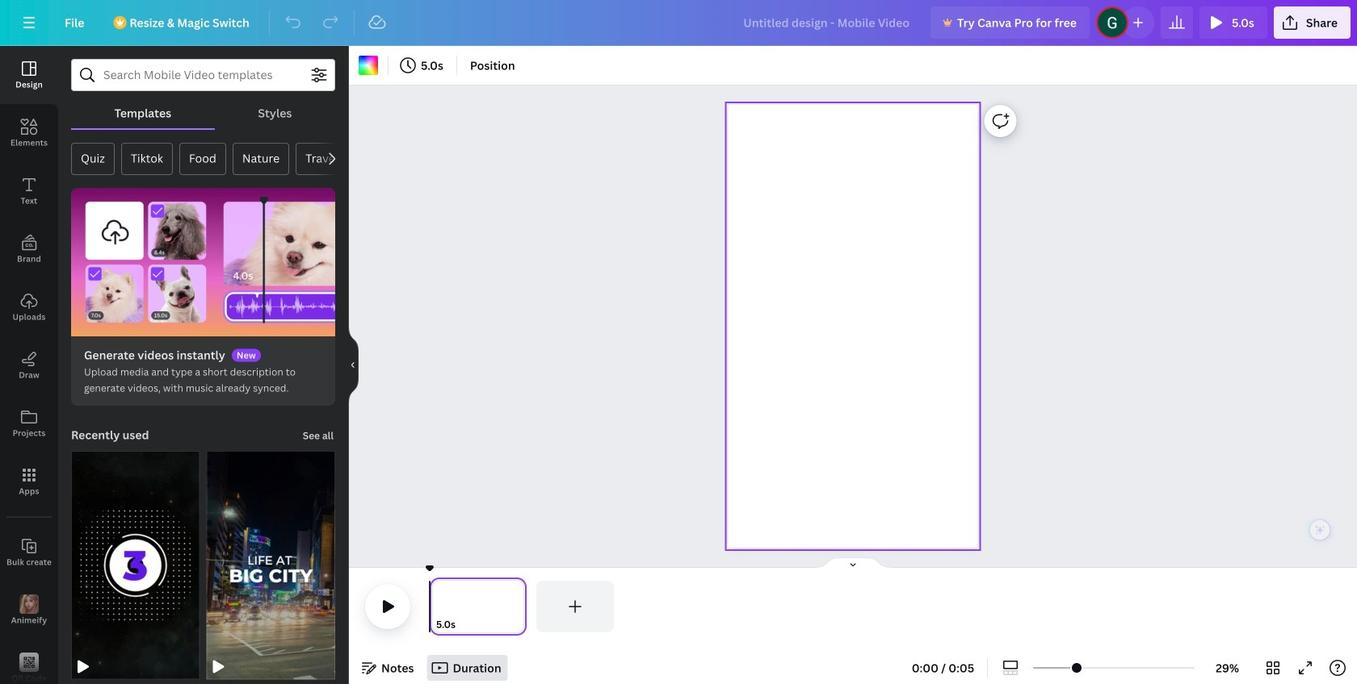 Task type: describe. For each thing, give the bounding box(es) containing it.
hide image
[[348, 327, 359, 404]]

side panel tab list
[[0, 46, 58, 685]]

trimming, end edge slider
[[512, 582, 527, 633]]

trimming, start edge slider
[[430, 582, 444, 633]]

black modern count down birthday wish tiktok video group
[[71, 442, 200, 681]]

canva assistant image
[[1313, 524, 1327, 538]]

main menu bar
[[0, 0, 1357, 46]]

Search Mobile Video templates search field
[[103, 60, 303, 90]]



Task type: vqa. For each thing, say whether or not it's contained in the screenshot.
Create a design Create
no



Task type: locate. For each thing, give the bounding box(es) containing it.
hide pages image
[[814, 557, 892, 570]]

Zoom button
[[1201, 656, 1254, 682]]

Design title text field
[[730, 6, 924, 39]]

magic video example usage image
[[71, 188, 335, 337]]

black minimalist life at big city tiktok video group
[[206, 442, 335, 681]]

#ffffff image
[[359, 56, 378, 75]]



